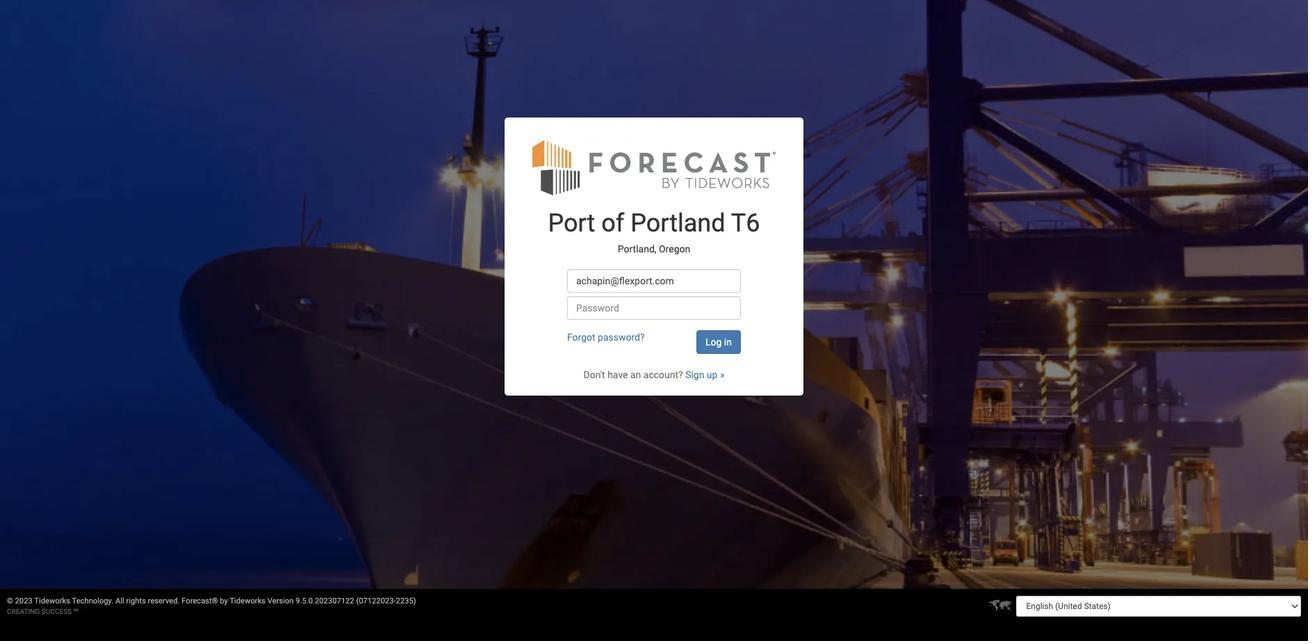 Task type: vqa. For each thing, say whether or not it's contained in the screenshot.
You
no



Task type: locate. For each thing, give the bounding box(es) containing it.
log
[[706, 336, 722, 347]]

all
[[115, 597, 124, 606]]

t6
[[731, 208, 760, 238]]

2023
[[15, 597, 32, 606]]

creating
[[7, 608, 40, 615]]

portland,
[[618, 244, 657, 255]]

don't have an account? sign up »
[[584, 369, 725, 380]]

tideworks up the success
[[34, 597, 70, 606]]

rights
[[126, 597, 146, 606]]

account?
[[644, 369, 683, 380]]

tideworks right by
[[230, 597, 266, 606]]

1 tideworks from the left
[[34, 597, 70, 606]]

don't
[[584, 369, 605, 380]]

0 horizontal spatial tideworks
[[34, 597, 70, 606]]

forecast®
[[182, 597, 218, 606]]

tideworks
[[34, 597, 70, 606], [230, 597, 266, 606]]

forgot
[[567, 332, 596, 343]]

by
[[220, 597, 228, 606]]

1 horizontal spatial tideworks
[[230, 597, 266, 606]]

»
[[720, 369, 725, 380]]

forgot password? log in
[[567, 332, 732, 347]]

Password password field
[[567, 296, 741, 320]]

Email or username text field
[[567, 269, 741, 293]]

in
[[724, 336, 732, 347]]

(07122023-
[[356, 597, 396, 606]]

up
[[707, 369, 718, 380]]



Task type: describe. For each thing, give the bounding box(es) containing it.
©
[[7, 597, 13, 606]]

2 tideworks from the left
[[230, 597, 266, 606]]

oregon
[[659, 244, 691, 255]]

2235)
[[396, 597, 416, 606]]

portland
[[631, 208, 726, 238]]

port
[[548, 208, 595, 238]]

success
[[42, 608, 72, 615]]

sign
[[686, 369, 705, 380]]

© 2023 tideworks technology. all rights reserved. forecast® by tideworks version 9.5.0.202307122 (07122023-2235) creating success ℠
[[7, 597, 416, 615]]

log in button
[[697, 330, 741, 354]]

forecast® by tideworks image
[[533, 138, 776, 196]]

version
[[268, 597, 294, 606]]

of
[[602, 208, 625, 238]]

forgot password? link
[[567, 332, 645, 343]]

reserved.
[[148, 597, 180, 606]]

an
[[631, 369, 641, 380]]

9.5.0.202307122
[[296, 597, 354, 606]]

port of portland t6 portland, oregon
[[548, 208, 760, 255]]

℠
[[73, 608, 79, 615]]

have
[[608, 369, 628, 380]]

password?
[[598, 332, 645, 343]]

technology.
[[72, 597, 114, 606]]

sign up » link
[[686, 369, 725, 380]]



